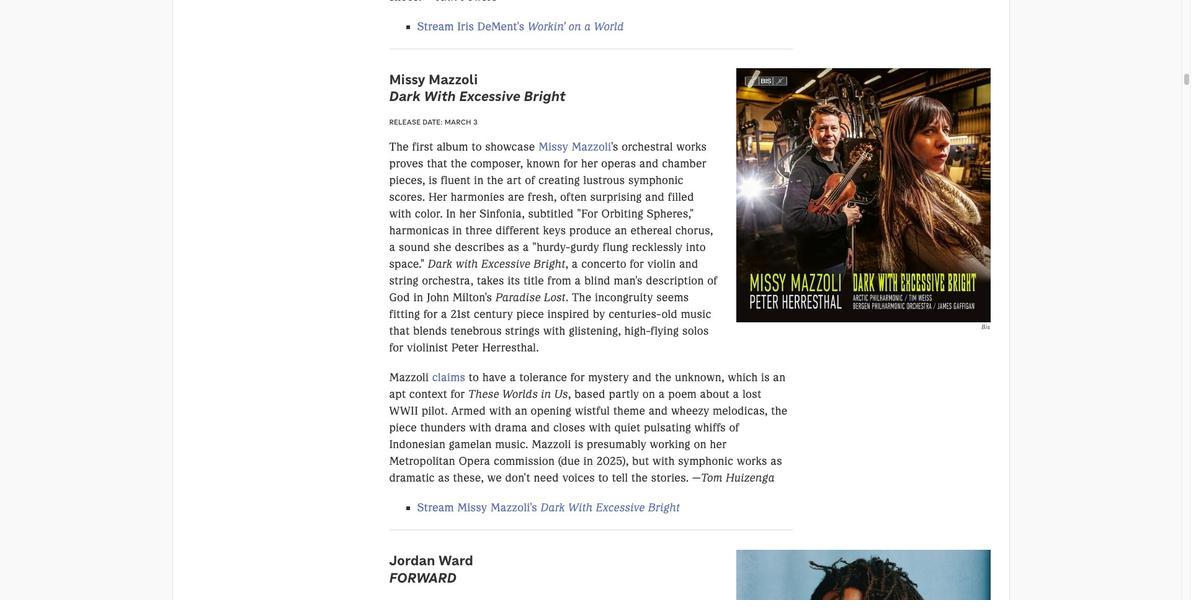Task type: locate. For each thing, give the bounding box(es) containing it.
is up her
[[429, 174, 438, 187]]

spheres,"
[[647, 207, 694, 221]]

on right partly
[[643, 388, 656, 402]]

voices
[[563, 472, 595, 485]]

with up drama
[[490, 405, 512, 418]]

in
[[446, 207, 456, 221]]

with
[[424, 88, 456, 105], [569, 502, 593, 515]]

piece down wwii
[[389, 421, 417, 435]]

works
[[677, 140, 707, 154], [737, 455, 768, 469]]

1 horizontal spatial piece
[[517, 308, 544, 321]]

with inside missy mazzoli dark with excessive bright
[[424, 88, 456, 105]]

1 vertical spatial on
[[643, 388, 656, 402]]

an down orbiting
[[615, 224, 627, 238]]

stream down dramatic
[[417, 502, 454, 515]]

to inside , based partly on a poem about a lost wwii pilot. armed with an opening wistful theme and wheezy melodicas, the piece thunders with drama and closes with quiet pulsating whiffs of indonesian gamelan music. mazzoli is presumably working on her metropolitan opera commission (due in 2025), but with symphonic works as dramatic as these, we don't need voices to tell the stories. —
[[599, 472, 609, 485]]

filled
[[668, 190, 694, 204]]

1 vertical spatial is
[[761, 371, 770, 385]]

0 vertical spatial on
[[569, 20, 582, 33]]

1 horizontal spatial is
[[575, 438, 584, 452]]

0 horizontal spatial on
[[569, 20, 582, 33]]

flung
[[603, 241, 629, 254]]

0 vertical spatial dark
[[389, 88, 421, 105]]

2 stream from the top
[[417, 502, 454, 515]]

1 vertical spatial ,
[[568, 388, 571, 402]]

0 horizontal spatial works
[[677, 140, 707, 154]]

0 horizontal spatial of
[[525, 174, 535, 187]]

workin'
[[528, 20, 566, 33]]

don't
[[505, 472, 531, 485]]

the down composer,
[[487, 174, 504, 187]]

and down "into"
[[680, 257, 699, 271]]

is up "lost"
[[761, 371, 770, 385]]

piece down paradise lost at the left
[[517, 308, 544, 321]]

in right (due
[[584, 455, 593, 469]]

god
[[389, 291, 410, 305]]

2 horizontal spatial an
[[773, 371, 786, 385]]

2 vertical spatial of
[[729, 421, 740, 435]]

bright down "hurdy-
[[534, 257, 566, 271]]

lustrous
[[584, 174, 625, 187]]

"hurdy-
[[533, 241, 571, 254]]

0 vertical spatial of
[[525, 174, 535, 187]]

0 vertical spatial bright
[[524, 88, 566, 105]]

2 horizontal spatial missy
[[539, 140, 569, 154]]

0 vertical spatial her
[[581, 157, 598, 171]]

symphonic up tom
[[679, 455, 734, 469]]

0 horizontal spatial piece
[[389, 421, 417, 435]]

a left 21st on the bottom left of the page
[[441, 308, 448, 321]]

claims
[[432, 371, 466, 385]]

of down melodicas, at the right bottom of the page
[[729, 421, 740, 435]]

have
[[483, 371, 507, 385]]

0 horizontal spatial as
[[438, 472, 450, 485]]

the up proves
[[389, 140, 409, 154]]

1 vertical spatial of
[[708, 274, 718, 288]]

excessive inside missy mazzoli dark with excessive bright
[[459, 88, 521, 105]]

drama
[[495, 421, 528, 435]]

the up fluent
[[451, 157, 467, 171]]

release date: march 3
[[389, 117, 478, 127]]

2 vertical spatial dark
[[541, 502, 566, 515]]

, for these worlds in us
[[568, 388, 571, 402]]

her up lustrous
[[581, 157, 598, 171]]

1 horizontal spatial works
[[737, 455, 768, 469]]

missy mazzoli, dark with excessive bright image
[[737, 68, 991, 322]]

1 vertical spatial as
[[771, 455, 783, 469]]

mazzoli inside missy mazzoli dark with excessive bright
[[429, 71, 478, 88]]

on right workin'
[[569, 20, 582, 33]]

, inside , a concerto for violin and string orchestra, takes its title from a blind man's description of god in john milton's
[[566, 257, 569, 271]]

and down opening
[[531, 421, 550, 435]]

worlds
[[503, 388, 538, 402]]

2 vertical spatial to
[[599, 472, 609, 485]]

1 horizontal spatial on
[[643, 388, 656, 402]]

gurdy
[[571, 241, 600, 254]]

1 horizontal spatial with
[[569, 502, 593, 515]]

's
[[611, 140, 619, 154]]

2 vertical spatial on
[[694, 438, 707, 452]]

0 horizontal spatial is
[[429, 174, 438, 187]]

1 vertical spatial dark
[[428, 257, 453, 271]]

for
[[564, 157, 578, 171], [630, 257, 644, 271], [424, 308, 438, 321], [389, 341, 404, 355], [571, 371, 585, 385], [451, 388, 465, 402]]

dramatic
[[389, 472, 435, 485]]

2 horizontal spatial as
[[771, 455, 783, 469]]

1 horizontal spatial dark
[[428, 257, 453, 271]]

these
[[469, 388, 500, 402]]

1 vertical spatial that
[[389, 325, 410, 338]]

closes
[[554, 421, 586, 435]]

0 vertical spatial to
[[472, 140, 482, 154]]

for up man's
[[630, 257, 644, 271]]

0 horizontal spatial an
[[515, 405, 528, 418]]

0 vertical spatial with
[[424, 88, 456, 105]]

2 vertical spatial is
[[575, 438, 584, 452]]

from
[[548, 274, 572, 288]]

0 horizontal spatial with
[[424, 88, 456, 105]]

1 stream from the top
[[417, 20, 454, 33]]

orchestra,
[[422, 274, 474, 288]]

piece
[[517, 308, 544, 321], [389, 421, 417, 435]]

mazzoli up march
[[429, 71, 478, 88]]

that inside . the incongruity seems fitting for a 21st century piece inspired by centuries-old music that blends tenebrous strings with glistening, high-flying solos for violinist peter herresthal.
[[389, 325, 410, 338]]

commission
[[494, 455, 555, 469]]

bright down stories.
[[648, 502, 680, 515]]

2 vertical spatial an
[[515, 405, 528, 418]]

mazzoli up (due
[[532, 438, 572, 452]]

0 horizontal spatial dark
[[389, 88, 421, 105]]

a up these worlds in us
[[510, 371, 516, 385]]

as down different
[[508, 241, 520, 254]]

her inside , based partly on a poem about a lost wwii pilot. armed with an opening wistful theme and wheezy melodicas, the piece thunders with drama and closes with quiet pulsating whiffs of indonesian gamelan music. mazzoli is presumably working on her metropolitan opera commission (due in 2025), but with symphonic works as dramatic as these, we don't need voices to tell the stories. —
[[710, 438, 727, 452]]

missy down these,
[[458, 502, 487, 515]]

for down missy mazzoli link
[[564, 157, 578, 171]]

0 horizontal spatial missy
[[389, 71, 426, 88]]

dark inside missy mazzoli dark with excessive bright
[[389, 88, 421, 105]]

context
[[409, 388, 448, 402]]

in
[[474, 174, 484, 187], [453, 224, 462, 238], [414, 291, 423, 305], [541, 388, 552, 402], [584, 455, 593, 469]]

, a concerto for violin and string orchestra, takes its title from a blind man's description of god in john milton's
[[389, 257, 718, 305]]

(due
[[558, 455, 580, 469]]

and up partly
[[633, 371, 652, 385]]

0 vertical spatial piece
[[517, 308, 544, 321]]

0 vertical spatial an
[[615, 224, 627, 238]]

0 vertical spatial that
[[427, 157, 448, 171]]

an right which
[[773, 371, 786, 385]]

art
[[507, 174, 522, 187]]

subtitled
[[528, 207, 574, 221]]

works inside 's orchestral works proves that the composer, known for her operas and chamber pieces, is fluent in the art of creating lustrous symphonic scores. her harmonies are fresh, often surprising and filled with color. in her sinfonia, subtitled "for orbiting spheres," harmonicas in three different keys produce an ethereal chorus, a sound she describes as a "hurdy-gurdy flung recklessly into space."
[[677, 140, 707, 154]]

lost
[[544, 291, 566, 305]]

0 vertical spatial stream
[[417, 20, 454, 33]]

jordan
[[389, 553, 435, 570]]

0 horizontal spatial the
[[389, 140, 409, 154]]

an inside , based partly on a poem about a lost wwii pilot. armed with an opening wistful theme and wheezy melodicas, the piece thunders with drama and closes with quiet pulsating whiffs of indonesian gamelan music. mazzoli is presumably working on her metropolitan opera commission (due in 2025), but with symphonic works as dramatic as these, we don't need voices to tell the stories. —
[[515, 405, 528, 418]]

we
[[487, 472, 502, 485]]

2 horizontal spatial her
[[710, 438, 727, 452]]

to up these at the bottom of page
[[469, 371, 479, 385]]

sinfonia,
[[480, 207, 525, 221]]

for left "violinist"
[[389, 341, 404, 355]]

milton's
[[453, 291, 492, 305]]

partly
[[609, 388, 640, 402]]

excessive down tell
[[596, 502, 645, 515]]

and inside , a concerto for violin and string orchestra, takes its title from a blind man's description of god in john milton's
[[680, 257, 699, 271]]

1 vertical spatial the
[[572, 291, 592, 305]]

presumably
[[587, 438, 647, 452]]

her down the whiffs
[[710, 438, 727, 452]]

dark up release on the left top of the page
[[389, 88, 421, 105]]

1 vertical spatial piece
[[389, 421, 417, 435]]

a right from
[[575, 274, 581, 288]]

iris
[[458, 20, 474, 33]]

world
[[594, 20, 624, 33]]

showcase
[[485, 140, 535, 154]]

string
[[389, 274, 419, 288]]

as up huizenga on the bottom right of page
[[771, 455, 783, 469]]

for inside 's orchestral works proves that the composer, known for her operas and chamber pieces, is fluent in the art of creating lustrous symphonic scores. her harmonies are fresh, often surprising and filled with color. in her sinfonia, subtitled "for orbiting spheres," harmonicas in three different keys produce an ethereal chorus, a sound she describes as a "hurdy-gurdy flung recklessly into space."
[[564, 157, 578, 171]]

a inside to have a tolerance for mystery and the unknown, which is an apt context for
[[510, 371, 516, 385]]

an inside to have a tolerance for mystery and the unknown, which is an apt context for
[[773, 371, 786, 385]]

symphonic inside 's orchestral works proves that the composer, known for her operas and chamber pieces, is fluent in the art of creating lustrous symphonic scores. her harmonies are fresh, often surprising and filled with color. in her sinfonia, subtitled "for orbiting spheres," harmonicas in three different keys produce an ethereal chorus, a sound she describes as a "hurdy-gurdy flung recklessly into space."
[[629, 174, 684, 187]]

keys
[[543, 224, 566, 238]]

1 horizontal spatial as
[[508, 241, 520, 254]]

missy mazzoli link
[[539, 140, 611, 154]]

creating
[[539, 174, 580, 187]]

apt
[[389, 388, 406, 402]]

as inside 's orchestral works proves that the composer, known for her operas and chamber pieces, is fluent in the art of creating lustrous symphonic scores. her harmonies are fresh, often surprising and filled with color. in her sinfonia, subtitled "for orbiting spheres," harmonicas in three different keys produce an ethereal chorus, a sound she describes as a "hurdy-gurdy flung recklessly into space."
[[508, 241, 520, 254]]

0 vertical spatial is
[[429, 174, 438, 187]]

0 vertical spatial as
[[508, 241, 520, 254]]

and
[[640, 157, 659, 171], [646, 190, 665, 204], [680, 257, 699, 271], [633, 371, 652, 385], [649, 405, 668, 418], [531, 421, 550, 435]]

with
[[389, 207, 412, 221], [456, 257, 478, 271], [543, 325, 566, 338], [490, 405, 512, 418], [469, 421, 492, 435], [589, 421, 611, 435], [653, 455, 675, 469]]

of right art
[[525, 174, 535, 187]]

1 horizontal spatial the
[[572, 291, 592, 305]]

tenebrous
[[451, 325, 502, 338]]

with inside 's orchestral works proves that the composer, known for her operas and chamber pieces, is fluent in the art of creating lustrous symphonic scores. her harmonies are fresh, often surprising and filled with color. in her sinfonia, subtitled "for orbiting spheres," harmonicas in three different keys produce an ethereal chorus, a sound she describes as a "hurdy-gurdy flung recklessly into space."
[[389, 207, 412, 221]]

that down fitting at the left
[[389, 325, 410, 338]]

0 vertical spatial missy
[[389, 71, 426, 88]]

stream for stream missy mazzoli's dark with excessive bright
[[417, 502, 454, 515]]

to left tell
[[599, 472, 609, 485]]

excessive up its
[[481, 257, 531, 271]]

of up music
[[708, 274, 718, 288]]

1 vertical spatial bright
[[534, 257, 566, 271]]

a up space."
[[389, 241, 396, 254]]

violin
[[648, 257, 676, 271]]

, up from
[[566, 257, 569, 271]]

1 vertical spatial an
[[773, 371, 786, 385]]

an down worlds
[[515, 405, 528, 418]]

a down gurdy
[[572, 257, 578, 271]]

bright inside missy mazzoli dark with excessive bright
[[524, 88, 566, 105]]

in right the god
[[414, 291, 423, 305]]

glistening,
[[569, 325, 621, 338]]

2 vertical spatial her
[[710, 438, 727, 452]]

1 vertical spatial to
[[469, 371, 479, 385]]

2 horizontal spatial is
[[761, 371, 770, 385]]

a left world
[[585, 20, 591, 33]]

2 horizontal spatial of
[[729, 421, 740, 435]]

0 vertical spatial symphonic
[[629, 174, 684, 187]]

missy up release on the left top of the page
[[389, 71, 426, 88]]

21st
[[451, 308, 471, 321]]

works up huizenga on the bottom right of page
[[737, 455, 768, 469]]

, left based
[[568, 388, 571, 402]]

music
[[681, 308, 712, 321]]

her right the in
[[460, 207, 476, 221]]

1 vertical spatial works
[[737, 455, 768, 469]]

1 vertical spatial symphonic
[[679, 455, 734, 469]]

dark down she
[[428, 257, 453, 271]]

wwii
[[389, 405, 418, 418]]

scores.
[[389, 190, 425, 204]]

to right album
[[472, 140, 482, 154]]

album
[[437, 140, 468, 154]]

with up release date: march 3
[[424, 88, 456, 105]]

bright up missy mazzoli link
[[524, 88, 566, 105]]

excessive up 3
[[459, 88, 521, 105]]

is inside to have a tolerance for mystery and the unknown, which is an apt context for
[[761, 371, 770, 385]]

, for dark with excessive bright
[[566, 257, 569, 271]]

missy up known
[[539, 140, 569, 154]]

on down the whiffs
[[694, 438, 707, 452]]

1 vertical spatial her
[[460, 207, 476, 221]]

1 horizontal spatial that
[[427, 157, 448, 171]]

operas
[[602, 157, 636, 171]]

2 horizontal spatial dark
[[541, 502, 566, 515]]

0 vertical spatial ,
[[566, 257, 569, 271]]

that inside 's orchestral works proves that the composer, known for her operas and chamber pieces, is fluent in the art of creating lustrous symphonic scores. her harmonies are fresh, often surprising and filled with color. in her sinfonia, subtitled "for orbiting spheres," harmonicas in three different keys produce an ethereal chorus, a sound she describes as a "hurdy-gurdy flung recklessly into space."
[[427, 157, 448, 171]]

2 vertical spatial bright
[[648, 502, 680, 515]]

the
[[389, 140, 409, 154], [572, 291, 592, 305]]

on
[[569, 20, 582, 33], [643, 388, 656, 402], [694, 438, 707, 452]]

the up poem on the right bottom of the page
[[655, 371, 672, 385]]

2 vertical spatial as
[[438, 472, 450, 485]]

with down describes
[[456, 257, 478, 271]]

that down first
[[427, 157, 448, 171]]

0 vertical spatial excessive
[[459, 88, 521, 105]]

with down scores.
[[389, 207, 412, 221]]

1 horizontal spatial her
[[581, 157, 598, 171]]

symphonic inside , based partly on a poem about a lost wwii pilot. armed with an opening wistful theme and wheezy melodicas, the piece thunders with drama and closes with quiet pulsating whiffs of indonesian gamelan music. mazzoli is presumably working on her metropolitan opera commission (due in 2025), but with symphonic works as dramatic as these, we don't need voices to tell the stories. —
[[679, 455, 734, 469]]

1 horizontal spatial an
[[615, 224, 627, 238]]

solos
[[683, 325, 709, 338]]

0 horizontal spatial that
[[389, 325, 410, 338]]

the right "."
[[572, 291, 592, 305]]

1 horizontal spatial missy
[[458, 502, 487, 515]]

stream left 'iris'
[[417, 20, 454, 33]]

as left these,
[[438, 472, 450, 485]]

about
[[700, 388, 730, 402]]

piece inside , based partly on a poem about a lost wwii pilot. armed with an opening wistful theme and wheezy melodicas, the piece thunders with drama and closes with quiet pulsating whiffs of indonesian gamelan music. mazzoli is presumably working on her metropolitan opera commission (due in 2025), but with symphonic works as dramatic as these, we don't need voices to tell the stories. —
[[389, 421, 417, 435]]

0 vertical spatial the
[[389, 140, 409, 154]]

symphonic up filled
[[629, 174, 684, 187]]

with down voices
[[569, 502, 593, 515]]

1 horizontal spatial of
[[708, 274, 718, 288]]

music.
[[495, 438, 529, 452]]

into
[[686, 241, 706, 254]]

0 vertical spatial works
[[677, 140, 707, 154]]

and up pulsating
[[649, 405, 668, 418]]

wheezy
[[672, 405, 710, 418]]

with down inspired
[[543, 325, 566, 338]]

2 vertical spatial missy
[[458, 502, 487, 515]]

recklessly
[[632, 241, 683, 254]]

mazzoli
[[429, 71, 478, 88], [572, 140, 611, 154], [389, 371, 429, 385], [532, 438, 572, 452]]

dark down need at bottom left
[[541, 502, 566, 515]]

1 vertical spatial stream
[[417, 502, 454, 515]]

, inside , based partly on a poem about a lost wwii pilot. armed with an opening wistful theme and wheezy melodicas, the piece thunders with drama and closes with quiet pulsating whiffs of indonesian gamelan music. mazzoli is presumably working on her metropolitan opera commission (due in 2025), but with symphonic works as dramatic as these, we don't need voices to tell the stories. —
[[568, 388, 571, 402]]

surprising
[[590, 190, 642, 204]]

works up chamber
[[677, 140, 707, 154]]

man's
[[614, 274, 643, 288]]

is down the closes
[[575, 438, 584, 452]]



Task type: vqa. For each thing, say whether or not it's contained in the screenshot.
piece
yes



Task type: describe. For each thing, give the bounding box(es) containing it.
0 horizontal spatial her
[[460, 207, 476, 221]]

jordan ward, forward image
[[737, 550, 991, 601]]

old
[[662, 308, 678, 321]]

by
[[593, 308, 606, 321]]

description
[[646, 274, 704, 288]]

proves
[[389, 157, 424, 171]]

with inside . the incongruity seems fitting for a 21st century piece inspired by centuries-old music that blends tenebrous strings with glistening, high-flying solos for violinist peter herresthal.
[[543, 325, 566, 338]]

working
[[650, 438, 691, 452]]

with down wistful
[[589, 421, 611, 435]]

and down orchestral
[[640, 157, 659, 171]]

in up harmonies
[[474, 174, 484, 187]]

armed
[[451, 405, 486, 418]]

release
[[389, 117, 421, 127]]

for down claims
[[451, 388, 465, 402]]

opening
[[531, 405, 572, 418]]

wistful
[[575, 405, 610, 418]]

theme
[[614, 405, 646, 418]]

for up based
[[571, 371, 585, 385]]

. the incongruity seems fitting for a 21st century piece inspired by centuries-old music that blends tenebrous strings with glistening, high-flying solos for violinist peter herresthal.
[[389, 291, 712, 355]]

poem
[[669, 388, 697, 402]]

an inside 's orchestral works proves that the composer, known for her operas and chamber pieces, is fluent in the art of creating lustrous symphonic scores. her harmonies are fresh, often surprising and filled with color. in her sinfonia, subtitled "for orbiting spheres," harmonicas in three different keys produce an ethereal chorus, a sound she describes as a "hurdy-gurdy flung recklessly into space."
[[615, 224, 627, 238]]

is inside 's orchestral works proves that the composer, known for her operas and chamber pieces, is fluent in the art of creating lustrous symphonic scores. her harmonies are fresh, often surprising and filled with color. in her sinfonia, subtitled "for orbiting spheres," harmonicas in three different keys produce an ethereal chorus, a sound she describes as a "hurdy-gurdy flung recklessly into space."
[[429, 174, 438, 187]]

mystery
[[588, 371, 629, 385]]

of inside , a concerto for violin and string orchestra, takes its title from a blind man's description of god in john milton's
[[708, 274, 718, 288]]

of inside 's orchestral works proves that the composer, known for her operas and chamber pieces, is fluent in the art of creating lustrous symphonic scores. her harmonies are fresh, often surprising and filled with color. in her sinfonia, subtitled "for orbiting spheres," harmonicas in three different keys produce an ethereal chorus, a sound she describes as a "hurdy-gurdy flung recklessly into space."
[[525, 174, 535, 187]]

a left poem on the right bottom of the page
[[659, 388, 665, 402]]

opera
[[459, 455, 491, 469]]

"for
[[577, 207, 598, 221]]

unknown,
[[675, 371, 725, 385]]

a left "lost"
[[733, 388, 740, 402]]

tolerance
[[520, 371, 568, 385]]

based
[[575, 388, 606, 402]]

first
[[412, 140, 434, 154]]

date:
[[423, 117, 443, 127]]

1 vertical spatial with
[[569, 502, 593, 515]]

the inside . the incongruity seems fitting for a 21st century piece inspired by centuries-old music that blends tenebrous strings with glistening, high-flying solos for violinist peter herresthal.
[[572, 291, 592, 305]]

2 vertical spatial excessive
[[596, 502, 645, 515]]

bis
[[982, 323, 991, 331]]

often
[[560, 190, 587, 204]]

forward
[[389, 570, 457, 587]]

works inside , based partly on a poem about a lost wwii pilot. armed with an opening wistful theme and wheezy melodicas, the piece thunders with drama and closes with quiet pulsating whiffs of indonesian gamelan music. mazzoli is presumably working on her metropolitan opera commission (due in 2025), but with symphonic works as dramatic as these, we don't need voices to tell the stories. —
[[737, 455, 768, 469]]

pieces,
[[389, 174, 426, 187]]

of inside , based partly on a poem about a lost wwii pilot. armed with an opening wistful theme and wheezy melodicas, the piece thunders with drama and closes with quiet pulsating whiffs of indonesian gamelan music. mazzoli is presumably working on her metropolitan opera commission (due in 2025), but with symphonic works as dramatic as these, we don't need voices to tell the stories. —
[[729, 421, 740, 435]]

1 vertical spatial excessive
[[481, 257, 531, 271]]

in left us
[[541, 388, 552, 402]]

march
[[445, 117, 471, 127]]

pilot.
[[422, 405, 448, 418]]

stream missy mazzoli's dark with excessive bright
[[417, 502, 680, 515]]

centuries-
[[609, 308, 662, 321]]

her
[[429, 190, 448, 204]]

takes
[[477, 274, 504, 288]]

tom huizenga
[[701, 472, 775, 485]]

produce
[[570, 224, 612, 238]]

a inside . the incongruity seems fitting for a 21st century piece inspired by centuries-old music that blends tenebrous strings with glistening, high-flying solos for violinist peter herresthal.
[[441, 308, 448, 321]]

3
[[474, 117, 478, 127]]

mazzoli up operas
[[572, 140, 611, 154]]

the down "but" on the right
[[632, 472, 648, 485]]

century
[[474, 308, 513, 321]]

ethereal
[[631, 224, 672, 238]]

huizenga
[[726, 472, 775, 485]]

dark with excessive bright
[[428, 257, 566, 271]]

mazzoli inside , based partly on a poem about a lost wwii pilot. armed with an opening wistful theme and wheezy melodicas, the piece thunders with drama and closes with quiet pulsating whiffs of indonesian gamelan music. mazzoli is presumably working on her metropolitan opera commission (due in 2025), but with symphonic works as dramatic as these, we don't need voices to tell the stories. —
[[532, 438, 572, 452]]

the right melodicas, at the right bottom of the page
[[771, 405, 788, 418]]

a down different
[[523, 241, 529, 254]]

with up stories.
[[653, 455, 675, 469]]

high-
[[625, 325, 651, 338]]

mazzoli up apt
[[389, 371, 429, 385]]

1 vertical spatial missy
[[539, 140, 569, 154]]

three
[[466, 224, 493, 238]]

orchestral
[[622, 140, 673, 154]]

claims link
[[432, 371, 466, 385]]

harmonicas
[[389, 224, 449, 238]]

composer,
[[471, 157, 523, 171]]

fresh,
[[528, 190, 557, 204]]

's orchestral works proves that the composer, known for her operas and chamber pieces, is fluent in the art of creating lustrous symphonic scores. her harmonies are fresh, often surprising and filled with color. in her sinfonia, subtitled "for orbiting spheres," harmonicas in three different keys produce an ethereal chorus, a sound she describes as a "hurdy-gurdy flung recklessly into space."
[[389, 140, 714, 271]]

—
[[692, 472, 701, 485]]

are
[[508, 190, 525, 204]]

fluent
[[441, 174, 471, 187]]

describes
[[455, 241, 505, 254]]

in inside , based partly on a poem about a lost wwii pilot. armed with an opening wistful theme and wheezy melodicas, the piece thunders with drama and closes with quiet pulsating whiffs of indonesian gamelan music. mazzoli is presumably working on her metropolitan opera commission (due in 2025), but with symphonic works as dramatic as these, we don't need voices to tell the stories. —
[[584, 455, 593, 469]]

herresthal.
[[482, 341, 539, 355]]

chorus,
[[676, 224, 714, 238]]

its
[[508, 274, 520, 288]]

whiffs
[[695, 421, 726, 435]]

stream for stream iris dement's workin' on a world
[[417, 20, 454, 33]]

orbiting
[[602, 207, 644, 221]]

jordan ward forward
[[389, 553, 474, 587]]

in down the in
[[453, 224, 462, 238]]

missy inside missy mazzoli dark with excessive bright
[[389, 71, 426, 88]]

concerto
[[582, 257, 627, 271]]

indonesian
[[389, 438, 446, 452]]

image credit element
[[737, 322, 991, 332]]

lost
[[743, 388, 762, 402]]

quiet
[[615, 421, 641, 435]]

in inside , a concerto for violin and string orchestra, takes its title from a blind man's description of god in john milton's
[[414, 291, 423, 305]]

paradise lost
[[496, 291, 566, 305]]

to inside to have a tolerance for mystery and the unknown, which is an apt context for
[[469, 371, 479, 385]]

is inside , based partly on a poem about a lost wwii pilot. armed with an opening wistful theme and wheezy melodicas, the piece thunders with drama and closes with quiet pulsating whiffs of indonesian gamelan music. mazzoli is presumably working on her metropolitan opera commission (due in 2025), but with symphonic works as dramatic as these, we don't need voices to tell the stories. —
[[575, 438, 584, 452]]

piece inside . the incongruity seems fitting for a 21st century piece inspired by centuries-old music that blends tenebrous strings with glistening, high-flying solos for violinist peter herresthal.
[[517, 308, 544, 321]]

tom
[[701, 472, 723, 485]]

different
[[496, 224, 540, 238]]

2 horizontal spatial on
[[694, 438, 707, 452]]

with up the 'gamelan'
[[469, 421, 492, 435]]

ward
[[439, 553, 474, 570]]

gamelan
[[449, 438, 492, 452]]

for inside , a concerto for violin and string orchestra, takes its title from a blind man's description of god in john milton's
[[630, 257, 644, 271]]

pulsating
[[644, 421, 691, 435]]

john
[[427, 291, 449, 305]]

paradise
[[496, 291, 541, 305]]

stories.
[[652, 472, 689, 485]]

and up spheres,"
[[646, 190, 665, 204]]

violinist
[[407, 341, 448, 355]]

for up the blends
[[424, 308, 438, 321]]

known
[[527, 157, 560, 171]]

the inside to have a tolerance for mystery and the unknown, which is an apt context for
[[655, 371, 672, 385]]

sound
[[399, 241, 431, 254]]

space."
[[389, 257, 425, 271]]

and inside to have a tolerance for mystery and the unknown, which is an apt context for
[[633, 371, 652, 385]]



